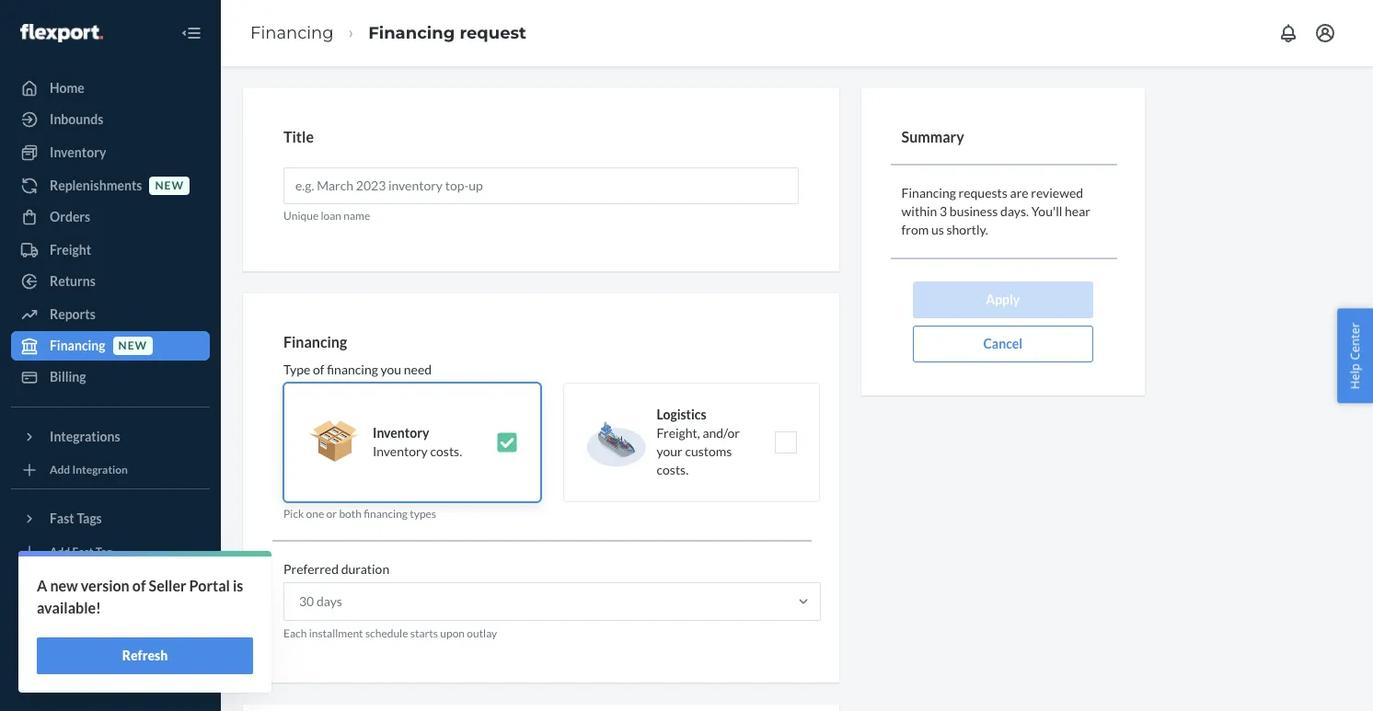Task type: locate. For each thing, give the bounding box(es) containing it.
help center link
[[11, 633, 210, 663]]

1 vertical spatial inventory
[[373, 426, 429, 441]]

financing inside financing requests are reviewed within 3 business days. you'll hear from us shortly.
[[902, 185, 956, 200]]

integrations
[[50, 429, 120, 445]]

costs. left check square icon
[[430, 444, 462, 460]]

1 horizontal spatial costs.
[[657, 462, 689, 478]]

add fast tag
[[50, 545, 112, 559]]

1 vertical spatial add
[[50, 545, 70, 559]]

summary
[[902, 128, 965, 145]]

inventory down you
[[373, 426, 429, 441]]

fast tags
[[50, 511, 102, 527]]

1 vertical spatial new
[[118, 339, 147, 353]]

new up orders link
[[155, 179, 184, 193]]

inventory for inventory
[[50, 145, 106, 160]]

2 add from the top
[[50, 545, 70, 559]]

1 vertical spatial help center
[[50, 640, 120, 656]]

0 horizontal spatial new
[[50, 577, 78, 595]]

costs. inside 'inventory inventory costs.'
[[430, 444, 462, 460]]

apply button
[[913, 281, 1093, 318]]

financing right both
[[364, 508, 408, 521]]

new right a
[[50, 577, 78, 595]]

of inside a new version of seller portal is available!
[[132, 577, 146, 595]]

fast left tags
[[50, 511, 74, 527]]

0 horizontal spatial costs.
[[430, 444, 462, 460]]

add integration
[[50, 463, 128, 477]]

freight
[[50, 242, 91, 258]]

financing left you
[[327, 362, 378, 378]]

support
[[90, 609, 137, 624]]

reviewed
[[1031, 185, 1084, 200]]

1 horizontal spatial new
[[118, 339, 147, 353]]

0 horizontal spatial of
[[132, 577, 146, 595]]

feedback
[[79, 671, 134, 687]]

0 vertical spatial of
[[313, 362, 324, 378]]

add fast tag link
[[11, 541, 210, 563]]

you
[[381, 362, 402, 378]]

1 horizontal spatial help center
[[1347, 322, 1364, 389]]

0 horizontal spatial center
[[80, 640, 120, 656]]

inventory down inbounds in the left top of the page
[[50, 145, 106, 160]]

0 vertical spatial help center
[[1347, 322, 1364, 389]]

available!
[[37, 599, 101, 617]]

1 vertical spatial costs.
[[657, 462, 689, 478]]

replenishments
[[50, 178, 142, 193]]

and/or
[[703, 426, 740, 441]]

add up settings
[[50, 545, 70, 559]]

type of financing you need
[[284, 362, 432, 378]]

help
[[1347, 363, 1364, 389], [50, 640, 77, 656]]

add inside 'link'
[[50, 545, 70, 559]]

new for financing
[[118, 339, 147, 353]]

1 vertical spatial of
[[132, 577, 146, 595]]

within
[[902, 203, 938, 219]]

1 horizontal spatial help
[[1347, 363, 1364, 389]]

1 vertical spatial center
[[80, 640, 120, 656]]

0 vertical spatial add
[[50, 463, 70, 477]]

add for add fast tag
[[50, 545, 70, 559]]

add integration link
[[11, 459, 210, 482]]

help inside button
[[1347, 363, 1364, 389]]

help center inside button
[[1347, 322, 1364, 389]]

1 horizontal spatial of
[[313, 362, 324, 378]]

1 vertical spatial fast
[[72, 545, 93, 559]]

logistics
[[657, 407, 707, 423]]

or
[[326, 508, 337, 521]]

preferred duration
[[284, 562, 390, 578]]

0 vertical spatial costs.
[[430, 444, 462, 460]]

business
[[950, 203, 998, 219]]

give
[[50, 671, 76, 687]]

costs. down your
[[657, 462, 689, 478]]

request
[[460, 23, 527, 43]]

inventory for inventory inventory costs.
[[373, 426, 429, 441]]

help center button
[[1338, 309, 1374, 403]]

help center
[[1347, 322, 1364, 389], [50, 640, 120, 656]]

billing link
[[11, 363, 210, 392]]

talk to support button
[[11, 602, 210, 632]]

0 vertical spatial fast
[[50, 511, 74, 527]]

0 horizontal spatial help
[[50, 640, 77, 656]]

check square image
[[496, 432, 518, 454]]

of right type
[[313, 362, 324, 378]]

0 vertical spatial inventory
[[50, 145, 106, 160]]

inventory up 'types'
[[373, 444, 428, 460]]

1 add from the top
[[50, 463, 70, 477]]

2 vertical spatial inventory
[[373, 444, 428, 460]]

center
[[1347, 322, 1364, 360], [80, 640, 120, 656]]

talk
[[50, 609, 73, 624]]

tag
[[96, 545, 112, 559]]

30
[[299, 594, 314, 610]]

2 vertical spatial new
[[50, 577, 78, 595]]

outlay
[[467, 627, 497, 641]]

days.
[[1001, 203, 1029, 219]]

new down reports link on the left top
[[118, 339, 147, 353]]

give feedback
[[50, 671, 134, 687]]

preferred
[[284, 562, 339, 578]]

days
[[317, 594, 342, 610]]

tags
[[77, 511, 102, 527]]

new
[[155, 179, 184, 193], [118, 339, 147, 353], [50, 577, 78, 595]]

add
[[50, 463, 70, 477], [50, 545, 70, 559]]

types
[[410, 508, 436, 521]]

of left seller
[[132, 577, 146, 595]]

2 horizontal spatial new
[[155, 179, 184, 193]]

shortly.
[[947, 222, 989, 237]]

are
[[1010, 185, 1029, 200]]

0 vertical spatial new
[[155, 179, 184, 193]]

installment
[[309, 627, 363, 641]]

financing for 'financing' link
[[250, 23, 334, 43]]

0 vertical spatial help
[[1347, 363, 1364, 389]]

1 vertical spatial financing
[[364, 508, 408, 521]]

3
[[940, 203, 947, 219]]

financing request link
[[368, 23, 527, 43]]

1 horizontal spatial center
[[1347, 322, 1364, 360]]

new for replenishments
[[155, 179, 184, 193]]

refresh button
[[37, 638, 253, 675]]

a
[[37, 577, 47, 595]]

fast
[[50, 511, 74, 527], [72, 545, 93, 559]]

of
[[313, 362, 324, 378], [132, 577, 146, 595]]

integration
[[72, 463, 128, 477]]

billing
[[50, 369, 86, 385]]

need
[[404, 362, 432, 378]]

add left integration
[[50, 463, 70, 477]]

financing requests are reviewed within 3 business days. you'll hear from us shortly.
[[902, 185, 1091, 237]]

fast tags button
[[11, 505, 210, 534]]

fast left tag
[[72, 545, 93, 559]]

0 vertical spatial center
[[1347, 322, 1364, 360]]

financing
[[327, 362, 378, 378], [364, 508, 408, 521]]



Task type: vqa. For each thing, say whether or not it's contained in the screenshot.
locations on the right
no



Task type: describe. For each thing, give the bounding box(es) containing it.
financing request
[[368, 23, 527, 43]]

e.g. March 2023 inventory top-up field
[[284, 167, 799, 204]]

apply
[[986, 291, 1020, 307]]

costs. inside 'logistics freight, and/or your customs costs.'
[[657, 462, 689, 478]]

pick one or both financing types
[[284, 508, 436, 521]]

returns
[[50, 273, 96, 289]]

requests
[[959, 185, 1008, 200]]

open notifications image
[[1278, 22, 1300, 44]]

add for add integration
[[50, 463, 70, 477]]

both
[[339, 508, 362, 521]]

orders
[[50, 209, 90, 225]]

logistics freight, and/or your customs costs.
[[657, 407, 740, 478]]

open account menu image
[[1315, 22, 1337, 44]]

you'll
[[1032, 203, 1063, 219]]

settings link
[[11, 571, 210, 600]]

upon
[[440, 627, 465, 641]]

hear
[[1065, 203, 1091, 219]]

your
[[657, 444, 683, 460]]

talk to support
[[50, 609, 137, 624]]

seller
[[149, 577, 186, 595]]

center inside button
[[1347, 322, 1364, 360]]

duration
[[341, 562, 390, 578]]

returns link
[[11, 267, 210, 296]]

integrations button
[[11, 423, 210, 452]]

1 vertical spatial help
[[50, 640, 77, 656]]

flexport logo image
[[20, 24, 103, 42]]

inventory inventory costs.
[[373, 426, 462, 460]]

30 days
[[299, 594, 342, 610]]

settings
[[50, 577, 97, 593]]

refresh
[[122, 648, 168, 664]]

title
[[284, 128, 314, 145]]

fast inside 'link'
[[72, 545, 93, 559]]

portal
[[189, 577, 230, 595]]

reports link
[[11, 300, 210, 330]]

financing for financing requests are reviewed within 3 business days. you'll hear from us shortly.
[[902, 185, 956, 200]]

one
[[306, 508, 324, 521]]

from
[[902, 222, 929, 237]]

orders link
[[11, 203, 210, 232]]

close navigation image
[[180, 22, 203, 44]]

is
[[233, 577, 243, 595]]

reports
[[50, 307, 96, 322]]

unique
[[284, 209, 319, 222]]

freight link
[[11, 236, 210, 265]]

customs
[[685, 444, 732, 460]]

pick
[[284, 508, 304, 521]]

each
[[284, 627, 307, 641]]

cancel
[[984, 336, 1023, 351]]

inbounds link
[[11, 105, 210, 134]]

to
[[76, 609, 88, 624]]

inbounds
[[50, 111, 103, 127]]

freight,
[[657, 426, 700, 441]]

new inside a new version of seller portal is available!
[[50, 577, 78, 595]]

financing link
[[250, 23, 334, 43]]

name
[[344, 209, 370, 222]]

loan
[[321, 209, 342, 222]]

breadcrumbs navigation
[[236, 6, 541, 60]]

each installment schedule starts upon outlay
[[284, 627, 497, 641]]

0 horizontal spatial help center
[[50, 640, 120, 656]]

home
[[50, 80, 85, 96]]

schedule
[[365, 627, 408, 641]]

fast inside dropdown button
[[50, 511, 74, 527]]

cancel button
[[913, 326, 1093, 362]]

inventory link
[[11, 138, 210, 168]]

financing for financing request
[[368, 23, 455, 43]]

0 vertical spatial financing
[[327, 362, 378, 378]]

home link
[[11, 74, 210, 103]]

us
[[932, 222, 944, 237]]

unique loan name
[[284, 209, 370, 222]]

type
[[284, 362, 310, 378]]

version
[[81, 577, 130, 595]]

starts
[[410, 627, 438, 641]]



